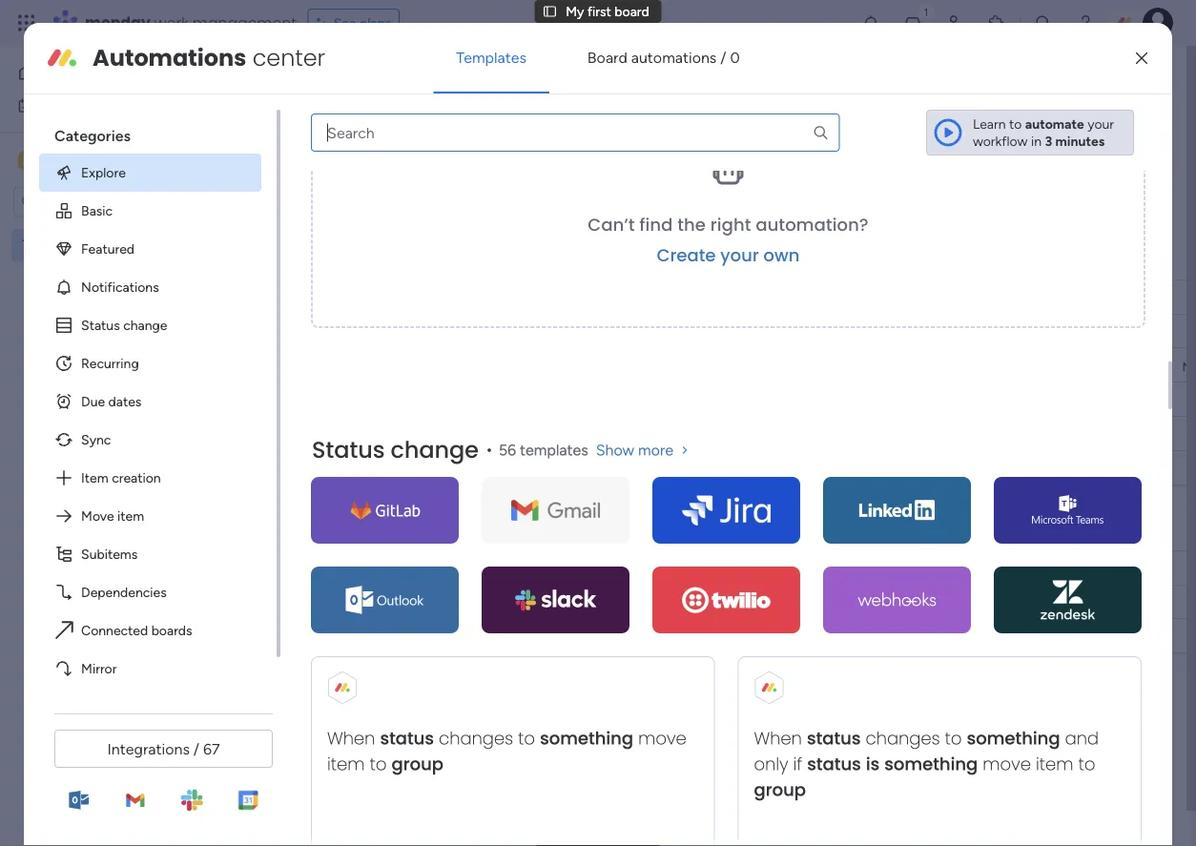 Task type: vqa. For each thing, say whether or not it's contained in the screenshot.
Edit
no



Task type: locate. For each thing, give the bounding box(es) containing it.
1 horizontal spatial your
[[782, 103, 809, 119]]

0 vertical spatial project
[[328, 187, 371, 204]]

of
[[398, 103, 410, 119], [726, 103, 739, 119]]

due inside option
[[81, 393, 105, 410]]

1 vertical spatial my
[[290, 64, 323, 96]]

0 horizontal spatial when status changes   to something
[[327, 726, 634, 751]]

2 horizontal spatial status
[[806, 560, 845, 576]]

low
[[1076, 324, 1101, 340]]

1 vertical spatial see
[[870, 102, 893, 118]]

project.
[[414, 103, 460, 119]]

1 horizontal spatial when
[[754, 726, 802, 751]]

keep
[[660, 103, 689, 119]]

of right track
[[726, 103, 739, 119]]

0 vertical spatial my
[[566, 3, 584, 19]]

first up the board at the top of the page
[[588, 3, 611, 19]]

first down basic
[[66, 237, 90, 253]]

item inside "option"
[[117, 508, 144, 524]]

1 horizontal spatial changes
[[866, 726, 940, 751]]

2 horizontal spatial item
[[1036, 752, 1074, 776]]

main workspace
[[44, 152, 156, 170]]

dapulse integrations image
[[815, 138, 829, 152]]

2 vertical spatial first
[[66, 237, 90, 253]]

working on it
[[785, 324, 864, 340]]

first
[[588, 3, 611, 19], [329, 64, 372, 96], [66, 237, 90, 253]]

see left more
[[870, 102, 893, 118]]

/
[[720, 48, 726, 66], [193, 740, 199, 758]]

0 vertical spatial status
[[81, 317, 120, 333]]

main table button
[[289, 130, 396, 160]]

automations  center image
[[47, 43, 77, 73]]

item inside "status is something move item to group"
[[1036, 752, 1074, 776]]

automations center
[[93, 42, 325, 74]]

0 horizontal spatial /
[[193, 740, 199, 758]]

0 horizontal spatial and
[[635, 103, 657, 119]]

0 vertical spatial and
[[635, 103, 657, 119]]

status up next
[[312, 434, 385, 466]]

your inside can't find the right automation? create your own
[[720, 243, 759, 267]]

item inside the move item to
[[327, 752, 365, 776]]

change down notifications option
[[123, 317, 167, 333]]

due left dates
[[81, 393, 105, 410]]

1 horizontal spatial status change
[[312, 434, 479, 466]]

/ inside button
[[720, 48, 726, 66]]

my first board
[[566, 3, 649, 19], [290, 64, 447, 96], [45, 237, 128, 253]]

1 image
[[918, 1, 935, 22]]

project
[[812, 103, 855, 119]]

0 horizontal spatial of
[[398, 103, 410, 119]]

my first board inside my first board list box
[[45, 237, 128, 253]]

sync option
[[39, 421, 261, 459]]

main left table
[[319, 137, 347, 153]]

item
[[81, 470, 108, 486]]

workspace
[[81, 152, 156, 170]]

0 horizontal spatial item
[[117, 508, 144, 524]]

0 horizontal spatial move
[[638, 726, 687, 751]]

None search field
[[311, 113, 840, 152]]

0 vertical spatial see
[[334, 15, 356, 31]]

0 vertical spatial change
[[123, 317, 167, 333]]

1 horizontal spatial first
[[329, 64, 372, 96]]

change inside option
[[123, 317, 167, 333]]

1 horizontal spatial status
[[312, 434, 385, 466]]

main inside button
[[319, 137, 347, 153]]

1 horizontal spatial and
[[1065, 726, 1099, 751]]

2 vertical spatial group
[[754, 778, 806, 802]]

main inside workspace selection element
[[44, 152, 77, 170]]

2 horizontal spatial my
[[566, 3, 584, 19]]

1 horizontal spatial of
[[726, 103, 739, 119]]

0 horizontal spatial main
[[44, 152, 77, 170]]

project inside button
[[328, 187, 371, 204]]

plans
[[360, 15, 391, 31]]

main right workspace icon at the top left of page
[[44, 152, 77, 170]]

0 vertical spatial my first board
[[566, 3, 649, 19]]

find
[[640, 213, 673, 237]]

boards
[[151, 622, 192, 639]]

set
[[556, 103, 575, 119]]

board down basic
[[94, 237, 128, 253]]

1 horizontal spatial change
[[391, 434, 479, 466]]

subitems option
[[39, 535, 261, 573]]

status up recurring
[[81, 317, 120, 333]]

of right type
[[398, 103, 410, 119]]

group inside button
[[382, 695, 418, 711]]

main
[[319, 137, 347, 153], [44, 152, 77, 170]]

explore
[[81, 164, 126, 181]]

2 horizontal spatial my first board
[[566, 3, 649, 19]]

my inside list box
[[45, 237, 63, 253]]

kanban button
[[396, 130, 469, 160]]

2 horizontal spatial first
[[588, 3, 611, 19]]

2 horizontal spatial your
[[1088, 116, 1114, 132]]

status inside option
[[81, 317, 120, 333]]

67
[[203, 740, 220, 758]]

any
[[343, 103, 364, 119]]

mirror option
[[39, 649, 261, 688]]

0 vertical spatial group
[[382, 695, 418, 711]]

1 horizontal spatial when status changes   to something
[[754, 726, 1060, 751]]

change left 56
[[391, 434, 479, 466]]

0 vertical spatial due
[[81, 393, 105, 410]]

see plans button
[[308, 9, 400, 37]]

project 1
[[361, 323, 412, 340]]

1 horizontal spatial main
[[319, 137, 347, 153]]

1 horizontal spatial board
[[378, 64, 447, 96]]

1 vertical spatial first
[[329, 64, 372, 96]]

2 vertical spatial my
[[45, 237, 63, 253]]

group inside "status is something move item to group"
[[754, 778, 806, 802]]

1 horizontal spatial my
[[290, 64, 323, 96]]

kanban
[[411, 137, 455, 153]]

the
[[678, 213, 706, 237]]

0 horizontal spatial status change
[[81, 317, 167, 333]]

Priority field
[[1063, 558, 1115, 579]]

/ left 0
[[720, 48, 726, 66]]

timelines
[[578, 103, 632, 119]]

0 horizontal spatial when
[[327, 726, 375, 751]]

something
[[540, 726, 634, 751], [967, 726, 1060, 751], [885, 752, 978, 776]]

1 vertical spatial status change
[[312, 434, 479, 466]]

minutes
[[1056, 133, 1105, 149]]

Search in workspace field
[[40, 191, 159, 213]]

manage any type of project. assign owners, set timelines and keep track of where your project stands.
[[292, 103, 901, 119]]

due
[[81, 393, 105, 410], [928, 560, 952, 576]]

categories list box
[[39, 110, 281, 726]]

1 vertical spatial due
[[928, 560, 952, 576]]

move inside "status is something move item to group"
[[983, 752, 1031, 776]]

56 templates
[[499, 441, 588, 459]]

/ left the 67
[[193, 740, 199, 758]]

0 vertical spatial /
[[720, 48, 726, 66]]

1 vertical spatial status
[[312, 434, 385, 466]]

1 vertical spatial my first board
[[290, 64, 447, 96]]

0 horizontal spatial status
[[81, 317, 120, 333]]

project
[[328, 187, 371, 204], [361, 323, 404, 340], [476, 559, 519, 576]]

1 vertical spatial move
[[983, 752, 1031, 776]]

subitems
[[81, 546, 138, 562]]

0 horizontal spatial my
[[45, 237, 63, 253]]

something inside "status is something move item to group"
[[885, 752, 978, 776]]

board inside list box
[[94, 237, 128, 253]]

explore option
[[39, 153, 261, 192]]

your
[[782, 103, 809, 119], [1088, 116, 1114, 132], [720, 243, 759, 267]]

changes
[[439, 726, 513, 751], [866, 726, 940, 751]]

to
[[1009, 116, 1022, 132], [518, 726, 535, 751], [945, 726, 962, 751], [370, 752, 387, 776], [1079, 752, 1096, 776]]

0 horizontal spatial my first board
[[45, 237, 128, 253]]

add new group
[[326, 695, 418, 711]]

1 vertical spatial project
[[361, 323, 404, 340]]

john smith image
[[1143, 8, 1173, 38]]

0 vertical spatial status change
[[81, 317, 167, 333]]

3 minutes
[[1045, 133, 1105, 149]]

16
[[965, 324, 977, 340]]

connected boards option
[[39, 611, 261, 649]]

dependencies
[[81, 584, 167, 600]]

0 horizontal spatial your
[[720, 243, 759, 267]]

1 vertical spatial and
[[1065, 726, 1099, 751]]

option
[[0, 228, 243, 232]]

due dates
[[81, 393, 142, 410]]

2 of from the left
[[726, 103, 739, 119]]

move item option
[[39, 497, 261, 535]]

status left column information image
[[806, 560, 845, 576]]

when down add new group button
[[327, 726, 375, 751]]

board automations / 0 button
[[565, 34, 763, 80]]

my first board up the board at the top of the page
[[566, 3, 649, 19]]

when
[[327, 726, 375, 751], [754, 726, 802, 751]]

0 horizontal spatial changes
[[439, 726, 513, 751]]

2 horizontal spatial board
[[615, 3, 649, 19]]

my
[[566, 3, 584, 19], [290, 64, 323, 96], [45, 237, 63, 253]]

2 vertical spatial board
[[94, 237, 128, 253]]

board up the board at the top of the page
[[615, 3, 649, 19]]

v2 overdue deadline image
[[896, 323, 911, 341]]

1 horizontal spatial see
[[870, 102, 893, 118]]

basic option
[[39, 192, 261, 230]]

2 vertical spatial project
[[476, 559, 519, 576]]

your down right
[[720, 243, 759, 267]]

new
[[297, 187, 325, 204]]

1 vertical spatial group
[[392, 752, 444, 776]]

status change inside option
[[81, 317, 167, 333]]

2 vertical spatial status
[[806, 560, 845, 576]]

due left date
[[928, 560, 952, 576]]

group right new
[[382, 695, 418, 711]]

1 horizontal spatial my first board
[[290, 64, 447, 96]]

main for main workspace
[[44, 152, 77, 170]]

2 when from the left
[[754, 726, 802, 751]]

item for move item to
[[327, 752, 365, 776]]

recurring option
[[39, 344, 261, 382]]

and
[[635, 103, 657, 119], [1065, 726, 1099, 751]]

my first board down basic
[[45, 237, 128, 253]]

0 horizontal spatial see
[[334, 15, 356, 31]]

see inside button
[[334, 15, 356, 31]]

group down only
[[754, 778, 806, 802]]

creation
[[112, 470, 161, 486]]

board up project.
[[378, 64, 447, 96]]

help image
[[1076, 13, 1095, 32]]

main for main table
[[319, 137, 347, 153]]

2 vertical spatial my first board
[[45, 237, 128, 253]]

home
[[44, 64, 80, 81]]

add new group button
[[291, 688, 427, 718]]

monday
[[85, 12, 150, 33]]

status
[[81, 317, 120, 333], [312, 434, 385, 466], [806, 560, 845, 576]]

0 vertical spatial first
[[588, 3, 611, 19]]

1 horizontal spatial /
[[720, 48, 726, 66]]

featured option
[[39, 230, 261, 268]]

your right where
[[782, 103, 809, 119]]

your up minutes
[[1088, 116, 1114, 132]]

1 horizontal spatial move
[[983, 752, 1031, 776]]

nov 16
[[939, 324, 977, 340]]

when up only
[[754, 726, 802, 751]]

Due date field
[[924, 558, 987, 579]]

monday work management
[[85, 12, 296, 33]]

see
[[334, 15, 356, 31], [870, 102, 893, 118]]

board
[[587, 48, 628, 66]]

mirror
[[81, 660, 117, 677]]

integrate
[[837, 137, 891, 153]]

0 horizontal spatial first
[[66, 237, 90, 253]]

categories
[[54, 126, 131, 144]]

1 horizontal spatial due
[[928, 560, 952, 576]]

categories heading
[[39, 110, 261, 153]]

first up any
[[329, 64, 372, 96]]

home button
[[11, 57, 205, 88]]

status change up the month
[[312, 434, 479, 466]]

1 horizontal spatial item
[[327, 752, 365, 776]]

notifications
[[81, 279, 159, 295]]

search everything image
[[1034, 13, 1053, 32]]

autopilot image
[[1012, 132, 1028, 156]]

0 horizontal spatial change
[[123, 317, 167, 333]]

basic
[[81, 203, 113, 219]]

My first board field
[[285, 64, 452, 96]]

my first board up type
[[290, 64, 447, 96]]

status change down notifications
[[81, 317, 167, 333]]

group down add new group
[[392, 752, 444, 776]]

see left "plans" on the top of page
[[334, 15, 356, 31]]

0 horizontal spatial board
[[94, 237, 128, 253]]

1 of from the left
[[398, 103, 410, 119]]

right
[[711, 213, 751, 237]]

2 changes from the left
[[866, 726, 940, 751]]

0 horizontal spatial due
[[81, 393, 105, 410]]

1 vertical spatial change
[[391, 434, 479, 466]]

dependencies option
[[39, 573, 261, 611]]

0 vertical spatial move
[[638, 726, 687, 751]]

due inside field
[[928, 560, 952, 576]]

1 vertical spatial /
[[193, 740, 199, 758]]



Task type: describe. For each thing, give the bounding box(es) containing it.
see more link
[[868, 100, 929, 119]]

1 changes from the left
[[439, 726, 513, 751]]

main table
[[319, 137, 382, 153]]

see for see more
[[870, 102, 893, 118]]

column information image
[[863, 560, 879, 576]]

automate
[[1025, 116, 1084, 132]]

0
[[730, 48, 740, 66]]

move item
[[81, 508, 144, 524]]

create
[[657, 243, 716, 267]]

nov
[[939, 324, 962, 340]]

month
[[371, 519, 429, 543]]

see more
[[870, 102, 927, 118]]

status is something move item to group
[[754, 752, 1096, 802]]

my first board list box
[[0, 225, 243, 519]]

due for due dates
[[81, 393, 105, 410]]

select product image
[[17, 13, 36, 32]]

workflow
[[973, 133, 1028, 149]]

create your own link
[[657, 243, 800, 267]]

inbox image
[[903, 13, 922, 32]]

can't
[[588, 213, 635, 237]]

is
[[866, 752, 880, 776]]

type
[[367, 103, 394, 119]]

owners,
[[506, 103, 553, 119]]

date
[[956, 560, 982, 576]]

manage
[[292, 103, 339, 119]]

to inside the move item to
[[370, 752, 387, 776]]

Owner field
[[689, 558, 739, 579]]

workspace image
[[18, 150, 37, 171]]

work
[[154, 12, 188, 33]]

next month
[[328, 519, 429, 543]]

if
[[793, 752, 803, 776]]

workspace selection element
[[18, 149, 159, 174]]

show more
[[596, 441, 674, 459]]

move item to
[[327, 726, 687, 776]]

automation?
[[756, 213, 869, 237]]

priority
[[1068, 560, 1110, 576]]

1 when from the left
[[327, 726, 375, 751]]

working
[[785, 324, 834, 340]]

automations
[[93, 42, 246, 74]]

3
[[1045, 133, 1052, 149]]

56
[[499, 441, 516, 459]]

1 when status changes   to something from the left
[[327, 726, 634, 751]]

Search for a column type search field
[[311, 113, 840, 152]]

learn
[[973, 116, 1006, 132]]

automate
[[1035, 137, 1095, 153]]

1
[[407, 323, 412, 340]]

1 vertical spatial board
[[378, 64, 447, 96]]

move
[[81, 508, 114, 524]]

sort
[[726, 187, 751, 204]]

show more link
[[596, 441, 693, 460]]

templates
[[456, 48, 526, 66]]

in
[[1031, 133, 1042, 149]]

integrations
[[107, 740, 190, 758]]

more
[[638, 441, 674, 459]]

due date
[[928, 560, 982, 576]]

due dates option
[[39, 382, 261, 421]]

dates
[[108, 393, 142, 410]]

project for project 1
[[361, 323, 404, 340]]

more
[[896, 102, 927, 118]]

connected
[[81, 622, 148, 639]]

on
[[838, 324, 853, 340]]

first inside list box
[[66, 237, 90, 253]]

collapse board header image
[[1138, 137, 1153, 153]]

it
[[856, 324, 864, 340]]

my work image
[[17, 97, 34, 114]]

project for project
[[476, 559, 519, 576]]

2 when status changes   to something from the left
[[754, 726, 1060, 751]]

show
[[596, 441, 635, 459]]

see for see plans
[[334, 15, 356, 31]]

own
[[764, 243, 800, 267]]

m
[[22, 153, 33, 169]]

center
[[253, 42, 325, 74]]

sort button
[[695, 180, 763, 211]]

automations
[[631, 48, 717, 66]]

owner
[[694, 560, 734, 576]]

status change option
[[39, 306, 261, 344]]

notifications option
[[39, 268, 261, 306]]

board automations / 0
[[587, 48, 740, 66]]

status inside "status is something move item to group"
[[807, 752, 861, 776]]

column information image
[[996, 560, 1011, 576]]

search image
[[812, 124, 829, 141]]

apps image
[[987, 13, 1006, 32]]

me
[[1182, 359, 1196, 374]]

templates
[[520, 441, 588, 459]]

to inside "status is something move item to group"
[[1079, 752, 1096, 776]]

Next month field
[[323, 519, 434, 544]]

assign
[[463, 103, 503, 119]]

item for move item
[[117, 508, 144, 524]]

stands.
[[859, 103, 901, 119]]

integrations / 67 button
[[54, 730, 273, 768]]

your workflow in
[[973, 116, 1114, 149]]

item creation
[[81, 470, 161, 486]]

move inside the move item to
[[638, 726, 687, 751]]

new project
[[297, 187, 371, 204]]

templates button
[[433, 34, 549, 80]]

management
[[192, 12, 296, 33]]

new project button
[[289, 180, 379, 211]]

table
[[351, 137, 382, 153]]

0 vertical spatial board
[[615, 3, 649, 19]]

and inside and only if
[[1065, 726, 1099, 751]]

status inside field
[[806, 560, 845, 576]]

add view image
[[481, 138, 488, 152]]

item creation option
[[39, 459, 261, 497]]

notifications image
[[861, 13, 881, 32]]

recurring
[[81, 355, 139, 371]]

Status field
[[801, 558, 849, 579]]

track
[[692, 103, 723, 119]]

invite members image
[[945, 13, 964, 32]]

featured
[[81, 241, 135, 257]]

/ inside 'button'
[[193, 740, 199, 758]]

due for due date
[[928, 560, 952, 576]]

only
[[754, 752, 789, 776]]

your inside your workflow in
[[1088, 116, 1114, 132]]



